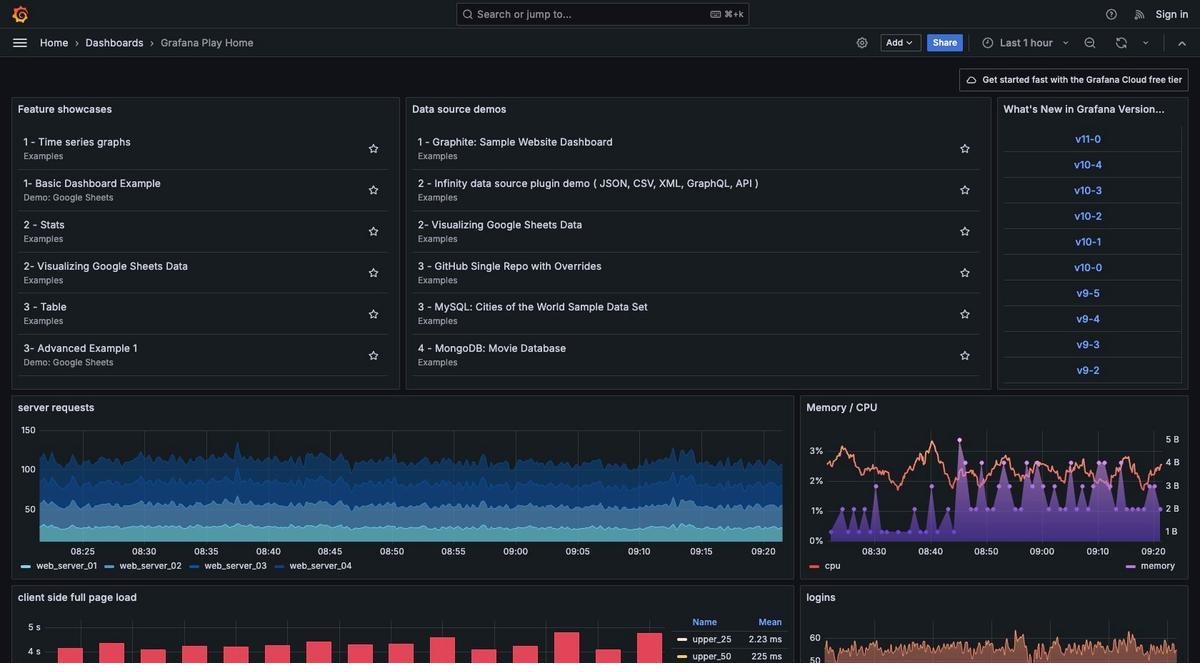 Task type: locate. For each thing, give the bounding box(es) containing it.
mark "1 - graphite: sample website dashboard" as favorite image
[[959, 143, 971, 155]]

auto refresh turned off. choose refresh time interval image
[[1140, 37, 1151, 48]]

mark "3 - mysql: cities of the world sample data set" as favorite image
[[959, 308, 971, 320]]

zoom out time range image
[[1084, 36, 1096, 49]]

0 horizontal spatial mark "2- visualizing google sheets data" as favorite image
[[368, 267, 379, 279]]

1 vertical spatial mark "2- visualizing google sheets data" as favorite image
[[368, 267, 379, 279]]

mark "2- visualizing google sheets data" as favorite image down the mark "2 - stats" as favorite image
[[368, 267, 379, 279]]

mark "2- visualizing google sheets data" as favorite image down 'mark "2 - infinity data source plugin demo ( json, csv, xml, graphql, api )" as favorite' icon
[[959, 226, 971, 237]]

mark "2 - stats" as favorite image
[[368, 226, 379, 237]]

news image
[[1134, 8, 1147, 20]]

mark "4 - mongodb: movie database" as favorite image
[[959, 350, 971, 361]]

1 horizontal spatial mark "2- visualizing google sheets data" as favorite image
[[959, 226, 971, 237]]

grafana image
[[11, 5, 29, 23]]

mark "2 - infinity data source plugin demo ( json, csv, xml, graphql, api )" as favorite image
[[959, 184, 971, 196]]

mark "2- visualizing google sheets data" as favorite image
[[959, 226, 971, 237], [368, 267, 379, 279]]



Task type: vqa. For each thing, say whether or not it's contained in the screenshot.
Grafana image
yes



Task type: describe. For each thing, give the bounding box(es) containing it.
mark "3 - github single repo with overrides" as favorite image
[[959, 267, 971, 279]]

0 vertical spatial mark "2- visualizing google sheets data" as favorite image
[[959, 226, 971, 237]]

mark "1- basic dashboard example" as favorite image
[[368, 184, 379, 196]]

mark "3 - table" as favorite image
[[368, 308, 379, 320]]

dashboard settings image
[[856, 36, 868, 49]]

refresh dashboard image
[[1115, 36, 1128, 49]]

help image
[[1105, 8, 1118, 20]]

mark "3- advanced example 1" as favorite image
[[368, 350, 379, 361]]

open menu image
[[11, 34, 29, 51]]

mark "1 -  time series graphs" as favorite image
[[368, 143, 379, 155]]



